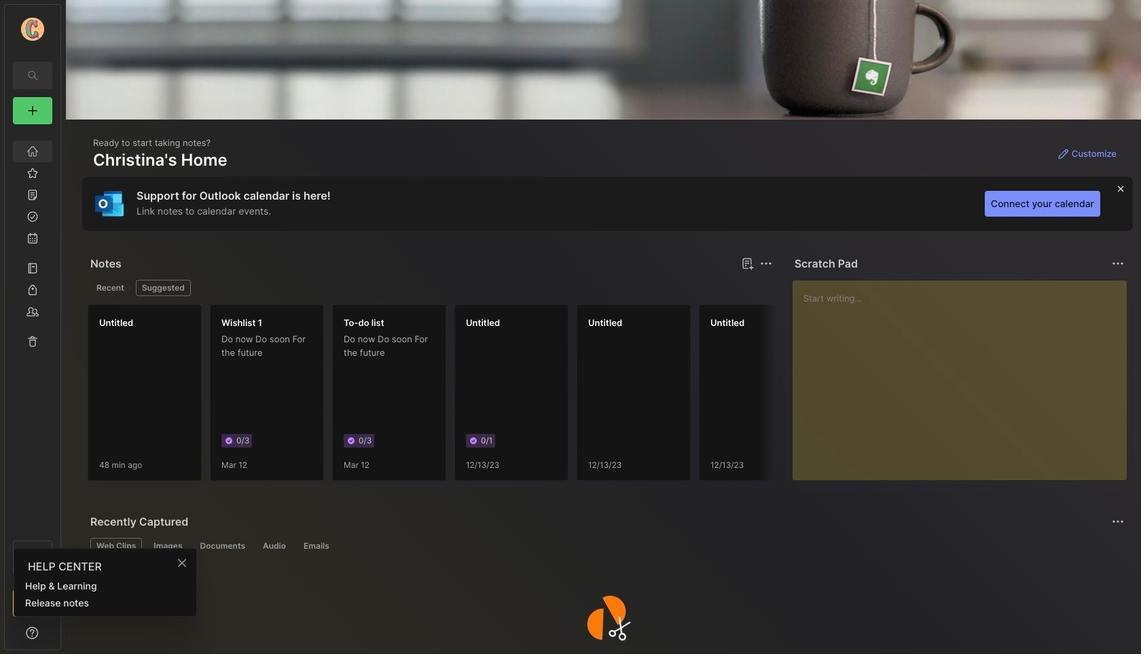 Task type: vqa. For each thing, say whether or not it's contained in the screenshot.
Start a new note in the body or title. field
no



Task type: describe. For each thing, give the bounding box(es) containing it.
account image
[[21, 18, 44, 41]]

edit search image
[[24, 67, 41, 84]]

1 more actions image from the top
[[1111, 256, 1127, 272]]

main element
[[0, 0, 65, 655]]

dropdown list menu
[[14, 578, 196, 612]]

2 tab list from the top
[[90, 538, 1123, 555]]

1 tab list from the top
[[90, 280, 771, 296]]



Task type: locate. For each thing, give the bounding box(es) containing it.
tab list
[[90, 280, 771, 296], [90, 538, 1123, 555]]

tab
[[90, 280, 130, 296], [136, 280, 191, 296], [90, 538, 142, 555], [148, 538, 189, 555], [194, 538, 251, 555], [257, 538, 292, 555], [298, 538, 336, 555]]

row group
[[88, 305, 1067, 489]]

WHAT'S NEW field
[[5, 623, 60, 644]]

tree
[[5, 133, 60, 529]]

1 vertical spatial more actions image
[[1111, 514, 1127, 530]]

more actions image
[[758, 256, 775, 272]]

upgrade image
[[24, 595, 41, 612]]

0 vertical spatial more actions image
[[1111, 256, 1127, 272]]

more actions image
[[1111, 256, 1127, 272], [1111, 514, 1127, 530]]

1 vertical spatial tab list
[[90, 538, 1123, 555]]

home image
[[26, 145, 39, 158]]

More actions field
[[757, 254, 776, 273], [1109, 254, 1128, 273], [1109, 513, 1128, 532]]

2 more actions image from the top
[[1111, 514, 1127, 530]]

tree inside main element
[[5, 133, 60, 529]]

0 vertical spatial tab list
[[90, 280, 771, 296]]

Account field
[[5, 16, 60, 43]]

Start writing… text field
[[804, 281, 1127, 470]]

click to expand image
[[59, 629, 70, 646]]



